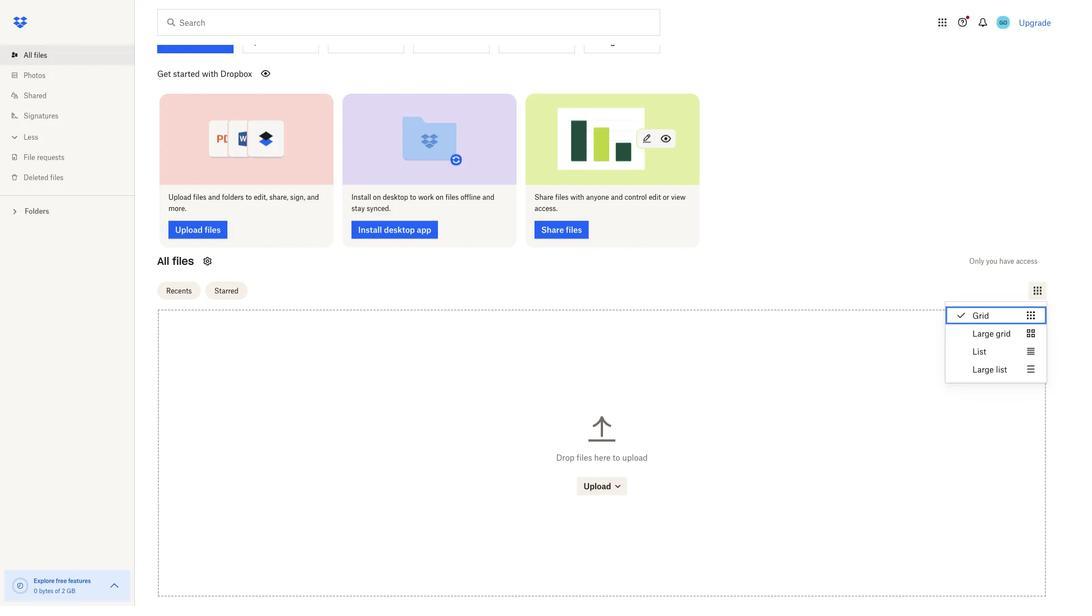 Task type: locate. For each thing, give the bounding box(es) containing it.
0 vertical spatial with
[[202, 69, 218, 78]]

photos link
[[9, 65, 135, 85]]

quota usage element
[[11, 577, 29, 595]]

0 vertical spatial get
[[591, 37, 603, 46]]

0 vertical spatial all files
[[24, 51, 47, 59]]

all up the recents
[[157, 255, 169, 268]]

and left folders
[[208, 193, 220, 201]]

get left the signatures
[[591, 37, 603, 46]]

2
[[62, 588, 65, 595]]

and right offline
[[483, 193, 495, 201]]

1 vertical spatial all
[[157, 255, 169, 268]]

1 horizontal spatial on
[[436, 193, 444, 201]]

share,
[[270, 193, 288, 201]]

access
[[1016, 257, 1038, 265]]

2 and from the left
[[307, 193, 319, 201]]

only
[[970, 257, 985, 265]]

1 large from the top
[[973, 329, 994, 338]]

0 vertical spatial large
[[973, 329, 994, 338]]

2 large from the top
[[973, 365, 994, 374]]

to left work
[[410, 193, 416, 201]]

files up the 'photos'
[[34, 51, 47, 59]]

files inside share files with anyone and control edit or view access.
[[555, 193, 569, 201]]

all files up the recents
[[157, 255, 194, 268]]

all files link
[[9, 45, 135, 65]]

3 and from the left
[[483, 193, 495, 201]]

1 horizontal spatial to
[[410, 193, 416, 201]]

get for get started with dropbox
[[157, 69, 171, 78]]

1 horizontal spatial all
[[157, 255, 169, 268]]

to for drop files here to upload
[[613, 453, 620, 463]]

grid
[[996, 329, 1011, 338]]

shared
[[24, 91, 47, 100]]

and inside share files with anyone and control edit or view access.
[[611, 193, 623, 201]]

1 horizontal spatial all files
[[157, 255, 194, 268]]

with left anyone
[[571, 193, 585, 201]]

upload files and folders to edit, share, sign, and more.
[[169, 193, 319, 213]]

less image
[[9, 132, 20, 143]]

files inside list item
[[34, 51, 47, 59]]

to inside install on desktop to work on files offline and stay synced.
[[410, 193, 416, 201]]

with
[[202, 69, 218, 78], [571, 193, 585, 201]]

get left started at the top left of the page
[[157, 69, 171, 78]]

to left "edit,"
[[246, 193, 252, 201]]

started
[[173, 69, 200, 78]]

bytes
[[39, 588, 53, 595]]

large down grid
[[973, 329, 994, 338]]

files right deleted
[[50, 173, 64, 182]]

with for files
[[571, 193, 585, 201]]

all files list item
[[0, 45, 135, 65]]

offline
[[461, 193, 481, 201]]

get signatures
[[591, 37, 642, 46]]

edit,
[[254, 193, 268, 201]]

have
[[1000, 257, 1015, 265]]

0 horizontal spatial with
[[202, 69, 218, 78]]

list
[[973, 347, 987, 356]]

all
[[24, 51, 32, 59], [157, 255, 169, 268]]

and
[[208, 193, 220, 201], [307, 193, 319, 201], [483, 193, 495, 201], [611, 193, 623, 201]]

folders
[[25, 207, 49, 216]]

1 horizontal spatial with
[[571, 193, 585, 201]]

files right upload
[[193, 193, 206, 201]]

with right started at the top left of the page
[[202, 69, 218, 78]]

starred button
[[205, 282, 248, 300]]

deleted files link
[[9, 167, 135, 188]]

all up the 'photos'
[[24, 51, 32, 59]]

large list radio item
[[946, 361, 1047, 379]]

files
[[34, 51, 47, 59], [50, 173, 64, 182], [193, 193, 206, 201], [446, 193, 459, 201], [555, 193, 569, 201], [172, 255, 194, 268], [577, 453, 592, 463]]

1 vertical spatial with
[[571, 193, 585, 201]]

features
[[68, 578, 91, 585]]

more.
[[169, 204, 187, 213]]

of
[[55, 588, 60, 595]]

1 horizontal spatial get
[[591, 37, 603, 46]]

1 on from the left
[[373, 193, 381, 201]]

edit
[[649, 193, 661, 201]]

list
[[0, 38, 135, 195]]

files up recents button
[[172, 255, 194, 268]]

large inside radio item
[[973, 329, 994, 338]]

share
[[535, 193, 554, 201]]

on right work
[[436, 193, 444, 201]]

large down the list
[[973, 365, 994, 374]]

0 horizontal spatial get
[[157, 69, 171, 78]]

all inside list item
[[24, 51, 32, 59]]

1 vertical spatial large
[[973, 365, 994, 374]]

signatures link
[[9, 106, 135, 126]]

0 horizontal spatial to
[[246, 193, 252, 201]]

photos
[[24, 71, 45, 79]]

grid radio item
[[946, 307, 1047, 325]]

get inside button
[[591, 37, 603, 46]]

to right here
[[613, 453, 620, 463]]

get
[[591, 37, 603, 46], [157, 69, 171, 78]]

all files up the 'photos'
[[24, 51, 47, 59]]

list
[[996, 365, 1008, 374]]

upgrade
[[1019, 18, 1052, 27]]

1 vertical spatial get
[[157, 69, 171, 78]]

file requests link
[[9, 147, 135, 167]]

drop files here to upload
[[556, 453, 648, 463]]

here
[[594, 453, 611, 463]]

you
[[987, 257, 998, 265]]

0 vertical spatial all
[[24, 51, 32, 59]]

0 horizontal spatial all files
[[24, 51, 47, 59]]

shared link
[[9, 85, 135, 106]]

2 horizontal spatial to
[[613, 453, 620, 463]]

on up synced.
[[373, 193, 381, 201]]

files left offline
[[446, 193, 459, 201]]

0 horizontal spatial all
[[24, 51, 32, 59]]

and right sign,
[[307, 193, 319, 201]]

4 and from the left
[[611, 193, 623, 201]]

and left control
[[611, 193, 623, 201]]

gb
[[67, 588, 75, 595]]

all files
[[24, 51, 47, 59], [157, 255, 194, 268]]

on
[[373, 193, 381, 201], [436, 193, 444, 201]]

files right share
[[555, 193, 569, 201]]

files inside install on desktop to work on files offline and stay synced.
[[446, 193, 459, 201]]

with inside share files with anyone and control edit or view access.
[[571, 193, 585, 201]]

large
[[973, 329, 994, 338], [973, 365, 994, 374]]

synced.
[[367, 204, 391, 213]]

all files inside list item
[[24, 51, 47, 59]]

0 horizontal spatial on
[[373, 193, 381, 201]]

to
[[246, 193, 252, 201], [410, 193, 416, 201], [613, 453, 620, 463]]

file requests
[[24, 153, 64, 161]]

large inside radio item
[[973, 365, 994, 374]]

0
[[34, 588, 37, 595]]



Task type: describe. For each thing, give the bounding box(es) containing it.
get for get signatures
[[591, 37, 603, 46]]

1 vertical spatial all files
[[157, 255, 194, 268]]

large for large grid
[[973, 329, 994, 338]]

or
[[663, 193, 670, 201]]

anyone
[[586, 193, 609, 201]]

less
[[24, 133, 38, 141]]

install
[[352, 193, 371, 201]]

large list
[[973, 365, 1008, 374]]

stay
[[352, 204, 365, 213]]

control
[[625, 193, 647, 201]]

folders
[[222, 193, 244, 201]]

large grid
[[973, 329, 1011, 338]]

access.
[[535, 204, 558, 213]]

file
[[24, 153, 35, 161]]

upgrade link
[[1019, 18, 1052, 27]]

large grid radio item
[[946, 325, 1047, 343]]

to for install on desktop to work on files offline and stay synced.
[[410, 193, 416, 201]]

deleted
[[24, 173, 48, 182]]

view
[[671, 193, 686, 201]]

signatures
[[605, 37, 642, 46]]

2 on from the left
[[436, 193, 444, 201]]

explore free features 0 bytes of 2 gb
[[34, 578, 91, 595]]

recents
[[166, 286, 192, 295]]

work
[[418, 193, 434, 201]]

dropbox
[[221, 69, 252, 78]]

with for started
[[202, 69, 218, 78]]

files inside upload files and folders to edit, share, sign, and more.
[[193, 193, 206, 201]]

dropbox image
[[9, 11, 31, 34]]

list radio item
[[946, 343, 1047, 361]]

1 and from the left
[[208, 193, 220, 201]]

install on desktop to work on files offline and stay synced.
[[352, 193, 495, 213]]

get signatures button
[[584, 10, 661, 53]]

starred
[[214, 286, 239, 295]]

upload
[[622, 453, 648, 463]]

only you have access
[[970, 257, 1038, 265]]

grid
[[973, 311, 989, 320]]

explore
[[34, 578, 55, 585]]

folders button
[[0, 203, 135, 219]]

files left here
[[577, 453, 592, 463]]

desktop
[[383, 193, 408, 201]]

drop
[[556, 453, 575, 463]]

recents button
[[157, 282, 201, 300]]

upload
[[169, 193, 191, 201]]

sign,
[[290, 193, 305, 201]]

list containing all files
[[0, 38, 135, 195]]

share files with anyone and control edit or view access.
[[535, 193, 686, 213]]

signatures
[[24, 111, 58, 120]]

to inside upload files and folders to edit, share, sign, and more.
[[246, 193, 252, 201]]

requests
[[37, 153, 64, 161]]

large for large list
[[973, 365, 994, 374]]

and inside install on desktop to work on files offline and stay synced.
[[483, 193, 495, 201]]

get started with dropbox
[[157, 69, 252, 78]]

free
[[56, 578, 67, 585]]

deleted files
[[24, 173, 64, 182]]



Task type: vqa. For each thing, say whether or not it's contained in the screenshot.
top All files
yes



